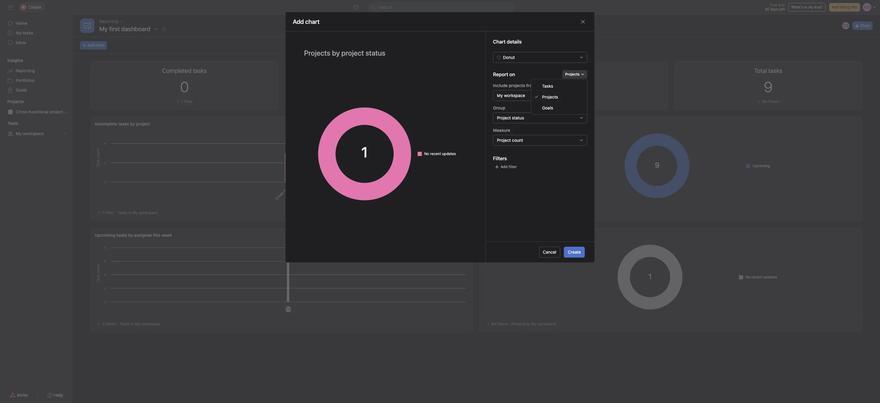 Task type: vqa. For each thing, say whether or not it's contained in the screenshot.


Task type: describe. For each thing, give the bounding box(es) containing it.
workspace inside dropdown button
[[504, 93, 525, 98]]

project for project status
[[497, 115, 511, 121]]

1 vertical spatial projects button
[[0, 99, 24, 105]]

home
[[16, 21, 27, 26]]

add billing info button
[[829, 3, 860, 12]]

my tasks link
[[4, 28, 69, 38]]

team
[[7, 121, 18, 126]]

tasks for my
[[23, 30, 33, 35]]

in for upcoming tasks by assignee this week
[[131, 322, 134, 327]]

my workspace inside dropdown button
[[497, 93, 525, 98]]

workspace for incomplete tasks by project
[[139, 211, 158, 215]]

no filters inside button
[[762, 99, 779, 104]]

trial?
[[814, 5, 823, 9]]

tasks up "upcoming tasks by assignee this week"
[[117, 211, 127, 215]]

1 filter button
[[175, 99, 194, 105]]

add for add chart
[[88, 43, 94, 48]]

filter
[[509, 165, 517, 169]]

1 horizontal spatial updates
[[763, 275, 777, 280]]

my
[[808, 5, 813, 9]]

1 horizontal spatial reporting link
[[99, 18, 118, 25]]

3
[[102, 322, 104, 327]]

cancel button
[[539, 247, 560, 258]]

home link
[[4, 18, 69, 28]]

this week
[[153, 233, 172, 238]]

0 for overdue tasks
[[569, 78, 578, 95]]

include projects from
[[493, 83, 536, 88]]

0 horizontal spatial by
[[128, 233, 133, 238]]

my first dashboard
[[99, 25, 150, 32]]

count
[[512, 138, 523, 143]]

by project
[[130, 121, 150, 127]]

workspace for upcoming tasks by assignee this week
[[141, 322, 160, 327]]

add for add filter
[[501, 165, 508, 169]]

by for projects
[[502, 233, 506, 238]]

add billing info
[[832, 5, 857, 9]]

project count button
[[493, 135, 587, 146]]

cross-functional project plan
[[16, 109, 73, 114]]

assignee
[[134, 233, 152, 238]]

3 filters
[[102, 322, 116, 327]]

this month
[[539, 121, 561, 127]]

1 horizontal spatial goals link
[[531, 102, 587, 113]]

project status button
[[493, 113, 587, 124]]

0 vertical spatial reporting
[[99, 19, 118, 24]]

billing
[[840, 5, 850, 9]]

cancel
[[543, 250, 556, 255]]

project status
[[508, 233, 535, 238]]

tasks in my workspace for by project
[[117, 211, 158, 215]]

plan
[[64, 109, 73, 114]]

search
[[379, 5, 393, 10]]

tasks inside tasks link
[[542, 83, 553, 89]]

upcoming for upcoming tasks by assignee this week
[[95, 233, 115, 238]]

0 button for completed tasks
[[180, 78, 189, 95]]

my workspace inside teams element
[[16, 131, 44, 136]]

1 filter inside button
[[181, 99, 193, 104]]

tasks by completion status this month
[[484, 121, 561, 127]]

30
[[765, 7, 769, 12]]

1 inside button
[[181, 99, 183, 104]]

donut button
[[493, 52, 587, 63]]

tasks right '3 filters'
[[120, 322, 130, 327]]

co inside button
[[843, 23, 849, 28]]

projects link
[[531, 91, 587, 102]]

report on
[[493, 72, 515, 77]]

add filter
[[501, 165, 517, 169]]

group
[[493, 105, 505, 111]]

0 button for overdue tasks
[[569, 78, 578, 95]]

incomplete tasks by project
[[95, 121, 150, 127]]

overdue tasks
[[555, 67, 593, 74]]

info
[[851, 5, 857, 9]]

upcoming tasks by assignee this week
[[95, 233, 172, 238]]

first dashboard
[[109, 25, 150, 32]]

workspace for projects by project status
[[537, 322, 556, 327]]

share button
[[853, 22, 873, 30]]

9
[[764, 78, 773, 95]]

workspace inside teams element
[[23, 131, 44, 136]]

9 button
[[764, 78, 773, 95]]

1 vertical spatial 1
[[102, 211, 104, 215]]

hide sidebar image
[[8, 5, 13, 10]]

left
[[779, 7, 785, 12]]

invite button
[[6, 390, 32, 401]]

my tasks
[[16, 30, 33, 35]]

1 horizontal spatial no recent updates
[[746, 275, 777, 280]]

project
[[49, 109, 63, 114]]

donut
[[503, 55, 515, 60]]

Projects by project status text field
[[300, 46, 471, 60]]

inbox link
[[4, 38, 69, 48]]

tasks in my workspace for by
[[120, 322, 160, 327]]

team button
[[0, 121, 18, 127]]

tasks for upcoming
[[116, 233, 127, 238]]

search button
[[369, 2, 514, 12]]

free trial 30 days left
[[765, 3, 785, 12]]

add to starred image
[[162, 27, 167, 31]]

1 vertical spatial status
[[526, 121, 538, 127]]

add chart button
[[80, 41, 107, 50]]

my workspace link
[[4, 129, 69, 139]]

my workspace button
[[493, 90, 587, 101]]



Task type: locate. For each thing, give the bounding box(es) containing it.
tasks in my workspace
[[117, 211, 158, 215], [120, 322, 160, 327]]

1 vertical spatial no recent updates
[[746, 275, 777, 280]]

1 horizontal spatial upcoming
[[753, 164, 770, 168]]

0 horizontal spatial 1
[[102, 211, 104, 215]]

add left 'chart'
[[88, 43, 94, 48]]

no inside button
[[762, 99, 767, 104]]

projects
[[509, 83, 525, 88]]

by left "project status" at right
[[502, 233, 506, 238]]

create button
[[564, 247, 585, 258]]

1 vertical spatial co
[[286, 307, 291, 312]]

1 horizontal spatial no filters
[[762, 99, 779, 104]]

0 vertical spatial goals link
[[4, 85, 69, 95]]

reporting link up portfolios
[[4, 66, 69, 76]]

1 vertical spatial project
[[497, 138, 511, 143]]

1 vertical spatial my workspace
[[16, 131, 44, 136]]

tasks
[[542, 83, 553, 89], [484, 121, 495, 127], [117, 211, 127, 215], [120, 322, 130, 327]]

goals up "project status" dropdown button
[[542, 105, 553, 110]]

chart details
[[493, 39, 522, 45]]

0 vertical spatial no filters
[[762, 99, 779, 104]]

1 horizontal spatial projects button
[[563, 70, 587, 79]]

what's
[[791, 5, 803, 9]]

2 vertical spatial add
[[501, 165, 508, 169]]

tasks for incomplete
[[118, 121, 129, 127]]

goals link up 'this month'
[[531, 102, 587, 113]]

portfolios link
[[4, 76, 69, 85]]

insights button
[[0, 58, 23, 64]]

project for project count
[[497, 138, 511, 143]]

insights
[[7, 58, 23, 63]]

project inside dropdown button
[[497, 115, 511, 121]]

tasks up my workspace dropdown button
[[542, 83, 553, 89]]

0 vertical spatial tasks in my workspace
[[117, 211, 158, 215]]

what's in my trial? button
[[789, 3, 826, 12]]

teams element
[[0, 118, 73, 140]]

0 button
[[180, 78, 189, 95], [569, 78, 578, 95]]

0 horizontal spatial no filters
[[491, 322, 508, 327]]

project inside dropdown button
[[497, 138, 511, 143]]

tasks up measure
[[484, 121, 495, 127]]

reporting up portfolios
[[16, 68, 35, 73]]

projects element
[[0, 96, 73, 118]]

completed tasks
[[162, 67, 207, 74]]

0 horizontal spatial 1 filter
[[102, 211, 114, 215]]

0 vertical spatial status
[[512, 115, 524, 121]]

status inside "project status" dropdown button
[[512, 115, 524, 121]]

status left 'this month'
[[526, 121, 538, 127]]

no recent updates
[[424, 152, 456, 156], [746, 275, 777, 280]]

1 horizontal spatial 0
[[569, 78, 578, 95]]

0 vertical spatial 1 filter
[[181, 99, 193, 104]]

free
[[770, 3, 777, 7]]

completion
[[502, 121, 525, 127]]

tasks left by project
[[118, 121, 129, 127]]

close image
[[581, 19, 585, 24]]

0 vertical spatial filter
[[184, 99, 193, 104]]

project down measure
[[497, 138, 511, 143]]

by up measure
[[496, 121, 501, 127]]

no filters button
[[756, 99, 781, 105]]

1 horizontal spatial add
[[501, 165, 508, 169]]

0 vertical spatial add
[[832, 5, 839, 9]]

filters
[[768, 99, 779, 104], [493, 156, 507, 161], [105, 322, 116, 327], [497, 322, 508, 327]]

show options image
[[154, 27, 158, 31]]

1 vertical spatial updates
[[763, 275, 777, 280]]

include
[[493, 83, 508, 88]]

0 horizontal spatial no recent updates
[[424, 152, 456, 156]]

reporting link up the my first dashboard
[[99, 18, 118, 25]]

updates
[[442, 152, 456, 156], [763, 275, 777, 280]]

projects in my workspace
[[512, 322, 556, 327]]

in
[[804, 5, 807, 9], [128, 211, 131, 215], [131, 322, 134, 327], [527, 322, 530, 327]]

1
[[181, 99, 183, 104], [102, 211, 104, 215]]

2 project from the top
[[497, 138, 511, 143]]

0 up 1 filter button
[[180, 78, 189, 95]]

by
[[496, 121, 501, 127], [128, 233, 133, 238], [502, 233, 506, 238]]

0 vertical spatial no recent updates
[[424, 152, 456, 156]]

1 horizontal spatial recent
[[751, 275, 762, 280]]

my inside global element
[[16, 30, 22, 35]]

goals inside insights element
[[16, 88, 27, 93]]

in for incomplete tasks by project
[[128, 211, 131, 215]]

1 vertical spatial add
[[88, 43, 94, 48]]

inbox
[[16, 40, 26, 45]]

1 vertical spatial recent
[[751, 275, 762, 280]]

1 horizontal spatial 0 button
[[569, 78, 578, 95]]

share
[[860, 23, 870, 28]]

0 horizontal spatial recent
[[430, 152, 441, 156]]

total tasks
[[754, 67, 782, 74]]

0 vertical spatial recent
[[430, 152, 441, 156]]

1 filter
[[181, 99, 193, 104], [102, 211, 114, 215]]

0 vertical spatial tasks
[[23, 30, 33, 35]]

filters inside button
[[768, 99, 779, 104]]

project down group at the top
[[497, 115, 511, 121]]

trial
[[778, 3, 785, 7]]

tasks inside global element
[[23, 30, 33, 35]]

invite
[[17, 393, 28, 398]]

create
[[568, 250, 581, 255]]

global element
[[0, 15, 73, 51]]

from
[[526, 83, 536, 88]]

tasks link
[[531, 81, 587, 91]]

2 0 from the left
[[569, 78, 578, 95]]

what's in my trial?
[[791, 5, 823, 9]]

1 0 from the left
[[180, 78, 189, 95]]

0 horizontal spatial 0
[[180, 78, 189, 95]]

1 vertical spatial 1 filter
[[102, 211, 114, 215]]

projects button up tasks link
[[563, 70, 587, 79]]

1 horizontal spatial my workspace
[[497, 93, 525, 98]]

cross-functional project plan link
[[4, 107, 73, 117]]

0 vertical spatial project
[[497, 115, 511, 121]]

project
[[497, 115, 511, 121], [497, 138, 511, 143]]

1 horizontal spatial reporting
[[99, 19, 118, 24]]

co button
[[842, 22, 850, 30]]

reporting inside insights element
[[16, 68, 35, 73]]

my inside teams element
[[16, 131, 22, 136]]

add chart
[[88, 43, 104, 48]]

0 horizontal spatial my workspace
[[16, 131, 44, 136]]

1 horizontal spatial status
[[526, 121, 538, 127]]

by for tasks
[[496, 121, 501, 127]]

measure
[[493, 128, 510, 133]]

1 horizontal spatial by
[[496, 121, 501, 127]]

2 horizontal spatial add
[[832, 5, 839, 9]]

0 vertical spatial updates
[[442, 152, 456, 156]]

reporting link
[[99, 18, 118, 25], [4, 66, 69, 76]]

0 down overdue tasks at the right top of page
[[569, 78, 578, 95]]

recent
[[430, 152, 441, 156], [751, 275, 762, 280]]

0 horizontal spatial co
[[286, 307, 291, 312]]

add left filter
[[501, 165, 508, 169]]

0 horizontal spatial updates
[[442, 152, 456, 156]]

0 for completed tasks
[[180, 78, 189, 95]]

goals
[[16, 88, 27, 93], [542, 105, 553, 110]]

0 vertical spatial 1
[[181, 99, 183, 104]]

1 horizontal spatial co
[[843, 23, 849, 28]]

goals link
[[4, 85, 69, 95], [531, 102, 587, 113]]

portfolios
[[16, 78, 34, 83]]

reporting up the my first dashboard
[[99, 19, 118, 24]]

1 vertical spatial filter
[[105, 211, 114, 215]]

0 horizontal spatial reporting
[[16, 68, 35, 73]]

0 button up 1 filter button
[[180, 78, 189, 95]]

projects button
[[563, 70, 587, 79], [0, 99, 24, 105]]

add inside 'button'
[[832, 5, 839, 9]]

0 horizontal spatial upcoming
[[95, 233, 115, 238]]

in inside what's in my trial? "button"
[[804, 5, 807, 9]]

1 project from the top
[[497, 115, 511, 121]]

add left billing at the top of the page
[[832, 5, 839, 9]]

project status
[[497, 115, 524, 121]]

days
[[770, 7, 778, 12]]

0 vertical spatial reporting link
[[99, 18, 118, 25]]

2 horizontal spatial by
[[502, 233, 506, 238]]

add for add billing info
[[832, 5, 839, 9]]

0 vertical spatial my workspace
[[497, 93, 525, 98]]

functional
[[29, 109, 48, 114]]

projects button up "cross-" at the top left of page
[[0, 99, 24, 105]]

1 vertical spatial upcoming
[[95, 233, 115, 238]]

my workspace down team
[[16, 131, 44, 136]]

0
[[180, 78, 189, 95], [569, 78, 578, 95]]

cross-
[[16, 109, 29, 114]]

2 0 button from the left
[[569, 78, 578, 95]]

upcoming for upcoming
[[753, 164, 770, 168]]

0 vertical spatial goals
[[16, 88, 27, 93]]

1 vertical spatial reporting
[[16, 68, 35, 73]]

search list box
[[369, 2, 514, 12]]

incomplete
[[95, 121, 117, 127]]

in for projects by project status
[[527, 322, 530, 327]]

status
[[512, 115, 524, 121], [526, 121, 538, 127]]

my workspace
[[497, 93, 525, 98], [16, 131, 44, 136]]

1 vertical spatial no filters
[[491, 322, 508, 327]]

1 horizontal spatial goals
[[542, 105, 553, 110]]

my workspace down 'include projects from'
[[497, 93, 525, 98]]

0 horizontal spatial reporting link
[[4, 66, 69, 76]]

projects
[[565, 72, 580, 77], [542, 94, 558, 99], [7, 99, 24, 104], [484, 233, 500, 238], [512, 322, 526, 327]]

reporting link inside insights element
[[4, 66, 69, 76]]

add inside dropdown button
[[501, 165, 508, 169]]

0 vertical spatial projects button
[[563, 70, 587, 79]]

0 horizontal spatial goals
[[16, 88, 27, 93]]

add inside button
[[88, 43, 94, 48]]

co
[[843, 23, 849, 28], [286, 307, 291, 312]]

by left assignee
[[128, 233, 133, 238]]

goals down portfolios
[[16, 88, 27, 93]]

0 horizontal spatial 0 button
[[180, 78, 189, 95]]

0 horizontal spatial status
[[512, 115, 524, 121]]

add chart
[[293, 18, 320, 25]]

no filters
[[762, 99, 779, 104], [491, 322, 508, 327]]

1 vertical spatial goals
[[542, 105, 553, 110]]

0 vertical spatial co
[[843, 23, 849, 28]]

1 vertical spatial tasks
[[118, 121, 129, 127]]

reporting
[[99, 19, 118, 24], [16, 68, 35, 73]]

projects by project status
[[484, 233, 535, 238]]

no
[[762, 99, 767, 104], [424, 152, 429, 156], [746, 275, 750, 280], [491, 322, 496, 327]]

tasks left assignee
[[116, 233, 127, 238]]

0 horizontal spatial projects button
[[0, 99, 24, 105]]

1 vertical spatial tasks in my workspace
[[120, 322, 160, 327]]

0 horizontal spatial add
[[88, 43, 94, 48]]

project count
[[497, 138, 523, 143]]

0 horizontal spatial filter
[[105, 211, 114, 215]]

1 0 button from the left
[[180, 78, 189, 95]]

1 vertical spatial reporting link
[[4, 66, 69, 76]]

report image
[[84, 22, 91, 29]]

status up tasks by completion status this month
[[512, 115, 524, 121]]

chart
[[95, 43, 104, 48]]

insights element
[[0, 55, 73, 96]]

1 horizontal spatial filter
[[184, 99, 193, 104]]

0 button down overdue tasks at the right top of page
[[569, 78, 578, 95]]

0 horizontal spatial goals link
[[4, 85, 69, 95]]

add filter button
[[493, 163, 518, 171]]

my inside dropdown button
[[497, 93, 503, 98]]

0 vertical spatial upcoming
[[753, 164, 770, 168]]

tasks down home
[[23, 30, 33, 35]]

1 vertical spatial goals link
[[531, 102, 587, 113]]

filter
[[184, 99, 193, 104], [105, 211, 114, 215]]

2 vertical spatial tasks
[[116, 233, 127, 238]]

goals link down portfolios
[[4, 85, 69, 95]]

filter inside button
[[184, 99, 193, 104]]

1 horizontal spatial 1 filter
[[181, 99, 193, 104]]

1 horizontal spatial 1
[[181, 99, 183, 104]]



